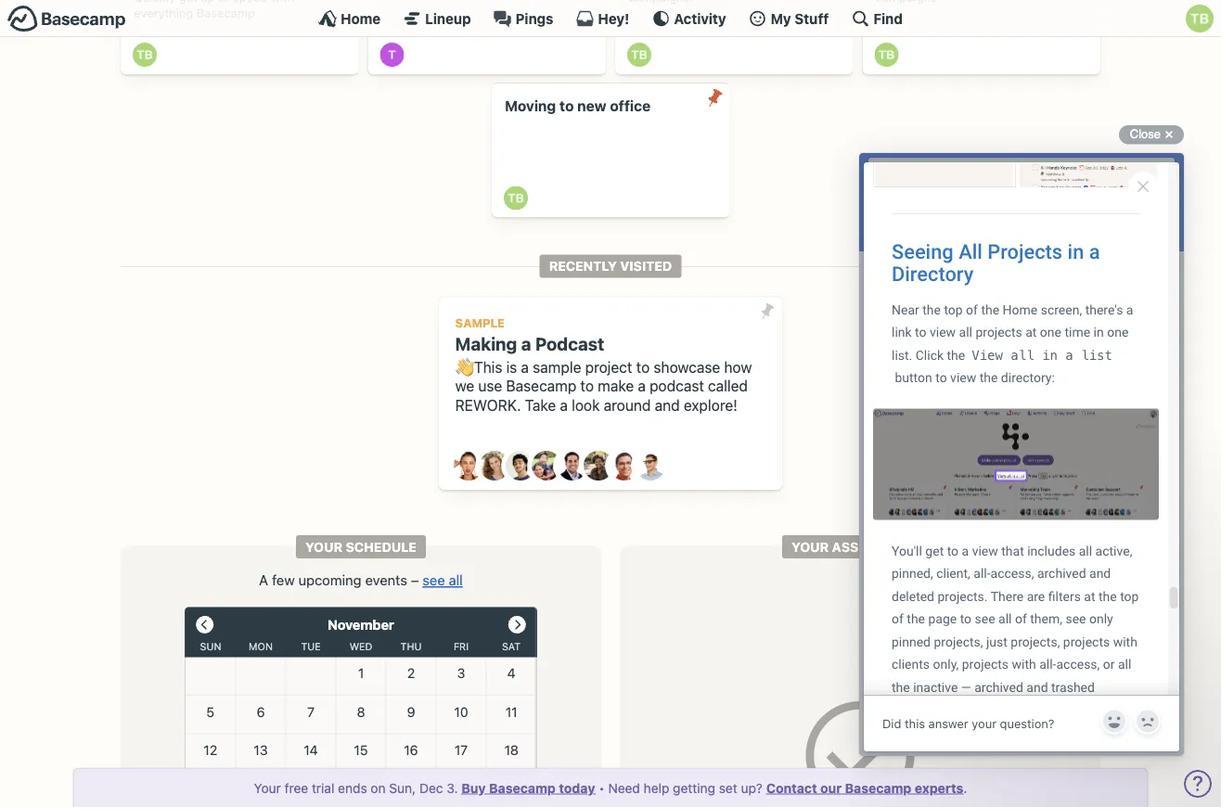 Task type: vqa. For each thing, say whether or not it's contained in the screenshot.
latest
no



Task type: describe. For each thing, give the bounding box(es) containing it.
quickly get up to speed with everything basecamp link
[[121, 0, 359, 74]]

rework.
[[455, 397, 521, 414]]

make
[[598, 377, 634, 395]]

•
[[599, 780, 605, 796]]

we
[[455, 377, 474, 395]]

to inside "link"
[[560, 98, 574, 115]]

new
[[577, 98, 607, 115]]

cheryl walters image
[[480, 451, 509, 481]]

november
[[328, 617, 394, 633]]

close
[[1130, 127, 1161, 141]]

trial
[[312, 780, 334, 796]]

lineup link
[[403, 9, 471, 28]]

our
[[820, 780, 842, 796]]

quickly get up to speed with everything basecamp
[[134, 0, 294, 20]]

schedule
[[346, 539, 417, 555]]

podcast
[[650, 377, 704, 395]]

main element
[[0, 0, 1221, 37]]

a left look
[[560, 397, 568, 414]]

activity
[[674, 10, 726, 26]]

.
[[964, 780, 967, 796]]

fri
[[454, 641, 469, 652]]

to up look
[[580, 377, 594, 395]]

sample
[[533, 358, 581, 376]]

3.
[[447, 780, 458, 796]]

office
[[610, 98, 651, 115]]

mon
[[249, 641, 273, 652]]

quickly
[[134, 0, 176, 4]]

to inside quickly get up to speed with everything basecamp
[[218, 0, 230, 4]]

ends
[[338, 780, 367, 796]]

find button
[[851, 9, 903, 28]]

your free trial ends on sun, dec  3. buy basecamp today • need help getting set up? contact our basecamp experts .
[[254, 780, 967, 796]]

close button
[[1119, 123, 1184, 146]]

annie bryan image
[[454, 451, 483, 481]]

cross small image
[[1158, 123, 1180, 146]]

sun
[[200, 641, 221, 652]]

sat
[[502, 641, 521, 652]]

need
[[608, 780, 640, 796]]

see all link
[[423, 572, 463, 588]]

–
[[411, 572, 419, 588]]

my stuff
[[771, 10, 829, 26]]

see
[[423, 572, 445, 588]]

how
[[724, 358, 752, 376]]

recently
[[549, 259, 617, 274]]

jennifer young image
[[532, 451, 561, 481]]

your for your assignments
[[792, 539, 829, 555]]

sample
[[455, 316, 505, 330]]

your schedule
[[305, 539, 417, 555]]

your assignments
[[792, 539, 929, 555]]

a few upcoming events – see all
[[259, 572, 463, 588]]

find
[[874, 10, 903, 26]]

steve marsh image
[[610, 451, 639, 481]]

visited
[[620, 259, 672, 274]]

explore!
[[684, 397, 738, 414]]

free
[[285, 780, 308, 796]]

called
[[708, 377, 748, 395]]

everything
[[134, 6, 193, 20]]

josh fiske image
[[558, 451, 587, 481]]

events
[[365, 572, 407, 588]]

to right "project"
[[636, 358, 650, 376]]

nicole katz image
[[584, 451, 613, 481]]

wed
[[350, 641, 372, 652]]

around
[[604, 397, 651, 414]]

switch accounts image
[[7, 5, 126, 33]]

buy basecamp today link
[[461, 780, 595, 796]]

experts
[[915, 780, 964, 796]]

basecamp right buy at the bottom left of page
[[489, 780, 556, 796]]

contact our basecamp experts link
[[766, 780, 964, 796]]

dec
[[419, 780, 443, 796]]

this
[[474, 358, 502, 376]]

basecamp right our
[[845, 780, 912, 796]]

pings button
[[493, 9, 553, 28]]

making
[[455, 333, 517, 354]]

tim burton image
[[875, 43, 899, 67]]



Task type: locate. For each thing, give the bounding box(es) containing it.
getting
[[673, 780, 715, 796]]

basecamp inside sample making a podcast 👋 this is a sample project to showcase how we use basecamp to make a podcast called rework. take a look around and explore!
[[506, 377, 577, 395]]

help
[[644, 780, 669, 796]]

my stuff button
[[748, 9, 829, 28]]

your up upcoming
[[305, 539, 343, 555]]

showcase
[[654, 358, 720, 376]]

is
[[506, 358, 517, 376]]

basecamp inside quickly get up to speed with everything basecamp
[[197, 6, 255, 20]]

a
[[521, 333, 531, 354], [521, 358, 529, 376], [638, 377, 646, 395], [560, 397, 568, 414]]

tim burton image
[[1186, 5, 1214, 32], [133, 43, 157, 67], [627, 43, 651, 67], [504, 186, 528, 210]]

None submit
[[700, 83, 730, 113], [753, 297, 782, 326], [700, 83, 730, 113], [753, 297, 782, 326]]

look
[[572, 397, 600, 414]]

stuff
[[795, 10, 829, 26]]

up?
[[741, 780, 763, 796]]

project
[[585, 358, 632, 376]]

moving
[[505, 98, 556, 115]]

your
[[305, 539, 343, 555], [792, 539, 829, 555], [254, 780, 281, 796]]

a right making
[[521, 333, 531, 354]]

home link
[[318, 9, 381, 28]]

your left assignments
[[792, 539, 829, 555]]

moving to new office link
[[492, 83, 730, 217]]

get
[[179, 0, 197, 4]]

cross small image
[[1158, 123, 1180, 146]]

to
[[218, 0, 230, 4], [560, 98, 574, 115], [636, 358, 650, 376], [580, 377, 594, 395]]

assignments
[[832, 539, 929, 555]]

and
[[655, 397, 680, 414]]

hey!
[[598, 10, 629, 26]]

sample making a podcast 👋 this is a sample project to showcase how we use basecamp to make a podcast called rework. take a look around and explore!
[[455, 316, 752, 414]]

basecamp
[[197, 6, 255, 20], [506, 377, 577, 395], [489, 780, 556, 796], [845, 780, 912, 796]]

today
[[559, 780, 595, 796]]

1 horizontal spatial your
[[305, 539, 343, 555]]

2 horizontal spatial your
[[792, 539, 829, 555]]

your left free
[[254, 780, 281, 796]]

up
[[201, 0, 215, 4]]

sun,
[[389, 780, 416, 796]]

few
[[272, 572, 295, 588]]

a up around
[[638, 377, 646, 395]]

to right up
[[218, 0, 230, 4]]

terry image
[[380, 43, 404, 67]]

speed
[[233, 0, 267, 4]]

with
[[271, 0, 294, 4]]

a right is
[[521, 358, 529, 376]]

👋
[[455, 358, 470, 376]]

jared davis image
[[506, 451, 535, 481]]

on
[[371, 780, 386, 796]]

basecamp down up
[[197, 6, 255, 20]]

your for your schedule
[[305, 539, 343, 555]]

moving to new office
[[505, 98, 651, 115]]

lineup
[[425, 10, 471, 26]]

tim burton image inside quickly get up to speed with everything basecamp link
[[133, 43, 157, 67]]

buy
[[461, 780, 486, 796]]

home
[[341, 10, 381, 26]]

contact
[[766, 780, 817, 796]]

victor cooper image
[[636, 451, 665, 481]]

0 horizontal spatial your
[[254, 780, 281, 796]]

hey! button
[[576, 9, 629, 28]]

activity link
[[652, 9, 726, 28]]

podcast
[[535, 333, 604, 354]]

upcoming
[[298, 572, 362, 588]]

my
[[771, 10, 791, 26]]

pings
[[516, 10, 553, 26]]

to left new at the left of the page
[[560, 98, 574, 115]]

tim burton image inside moving to new office "link"
[[504, 186, 528, 210]]

tue
[[301, 641, 321, 652]]

recently visited
[[549, 259, 672, 274]]

set
[[719, 780, 737, 796]]

thu
[[400, 641, 422, 652]]

use
[[478, 377, 502, 395]]

take
[[525, 397, 556, 414]]

basecamp up take
[[506, 377, 577, 395]]

all
[[449, 572, 463, 588]]

a
[[259, 572, 268, 588]]



